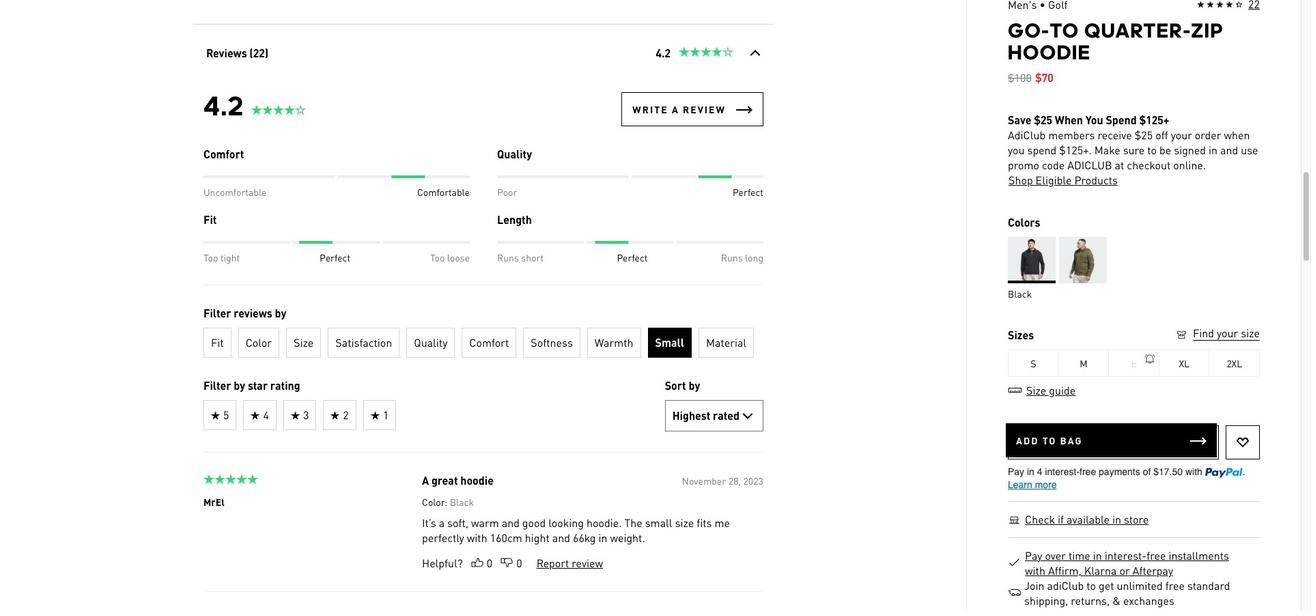 Task type: describe. For each thing, give the bounding box(es) containing it.
the
[[624, 516, 642, 530]]

l
[[1132, 357, 1137, 370]]

promo
[[1008, 158, 1040, 172]]

size
[[1027, 383, 1047, 398]]

highest rated
[[672, 409, 740, 423]]

free for interest-
[[1147, 549, 1166, 563]]

runs for runs long
[[721, 251, 743, 264]]

join adiclub to get unlimited free standard shipping, returns, & exchanges
[[1025, 579, 1231, 608]]

me
[[715, 516, 730, 530]]

add
[[1017, 435, 1039, 447]]

highest
[[672, 409, 710, 423]]

0 vertical spatial small
[[655, 335, 684, 350]]

looking
[[548, 516, 584, 530]]

warmth
[[595, 335, 633, 350]]

save
[[1008, 113, 1032, 127]]

quality
[[414, 335, 447, 350]]

time
[[1069, 549, 1091, 563]]

0 vertical spatial $25
[[1034, 113, 1053, 127]]

short
[[521, 251, 544, 264]]

color
[[245, 335, 272, 350]]

(22)
[[249, 46, 268, 60]]

too for too loose
[[430, 251, 445, 264]]

adiclub
[[1008, 128, 1046, 142]]

quality link
[[406, 328, 455, 358]]

afterpay
[[1133, 564, 1174, 578]]

add to bag
[[1017, 435, 1083, 447]]

$70
[[1036, 70, 1054, 85]]

runs for runs short
[[497, 251, 519, 264]]

colors
[[1008, 215, 1041, 230]]

perfect for length
[[617, 251, 648, 264]]

runs short
[[497, 251, 544, 264]]

warmth link
[[587, 328, 641, 358]]

bag
[[1061, 435, 1083, 447]]

zip
[[1192, 18, 1224, 42]]

review inside report review button
[[572, 556, 603, 570]]

by for sort by
[[689, 378, 700, 393]]

softness
[[531, 335, 573, 350]]

too for too tight
[[203, 251, 218, 264]]

standard
[[1188, 579, 1231, 593]]

2 link
[[323, 400, 356, 430]]

comfort
[[469, 335, 509, 350]]

a
[[422, 473, 429, 488]]

none field containing highest rated
[[665, 400, 763, 432]]

perfect for quality
[[733, 186, 763, 198]]

size guide
[[1027, 383, 1076, 398]]

pay over time in interest-free installments with affirm, klarna or afterpay
[[1025, 549, 1230, 578]]

quarter-
[[1085, 18, 1192, 42]]

color:
[[422, 496, 447, 508]]

to for go-
[[1050, 18, 1080, 42]]

color link
[[238, 328, 279, 358]]

weight.
[[610, 531, 645, 545]]

online.
[[1174, 158, 1207, 172]]

product color: black image
[[1008, 237, 1056, 284]]

spend
[[1106, 113, 1137, 127]]

good
[[522, 516, 546, 530]]

star
[[248, 378, 268, 393]]

a for write
[[672, 103, 679, 115]]

by for filter by star rating
[[234, 378, 245, 393]]

0 horizontal spatial black
[[450, 496, 474, 508]]

eligible
[[1036, 173, 1072, 187]]

write a review
[[633, 103, 726, 115]]

unlimited
[[1117, 579, 1163, 593]]

it's a soft, warm and good looking hoodie.  the small size fits me perfectly with 160cm hight and 66kg in weight.
[[422, 516, 730, 545]]

get
[[1099, 579, 1115, 593]]

reviews (22)
[[206, 46, 268, 60]]

go-to quarter-zip hoodie $100 $70
[[1008, 18, 1224, 85]]

softness link
[[523, 328, 580, 358]]

review inside write a review 'button'
[[683, 103, 726, 115]]

join
[[1025, 579, 1045, 593]]

available
[[1067, 512, 1110, 527]]

when
[[1055, 113, 1084, 127]]

pay over time in interest-free installments with affirm, klarna or afterpay link
[[1025, 549, 1252, 579]]

if
[[1058, 512, 1064, 527]]

28,
[[728, 475, 741, 487]]

warm
[[471, 516, 499, 530]]

m button
[[1059, 350, 1110, 377]]

small inside it's a soft, warm and good looking hoodie.  the small size fits me perfectly with 160cm hight and 66kg in weight.
[[645, 516, 672, 530]]

filter for filter reviews by
[[203, 306, 231, 320]]

hight
[[525, 531, 550, 545]]

rated
[[713, 409, 740, 423]]

long
[[745, 251, 763, 264]]

hoodie
[[460, 473, 494, 488]]

fits
[[697, 516, 712, 530]]

report review button
[[536, 556, 604, 571]]

m
[[1080, 357, 1088, 370]]

fit link
[[203, 328, 231, 358]]

code
[[1043, 158, 1065, 172]]

your inside save $25 when you spend $125+ adiclub members receive $25 off your order when you spend $125+. make sure to be signed in and use promo code adiclub at checkout online. shop eligible products
[[1171, 128, 1193, 142]]

check if available in store
[[1025, 512, 1149, 527]]

66kg
[[573, 531, 596, 545]]

with inside pay over time in interest-free installments with affirm, klarna or afterpay
[[1025, 564, 1046, 578]]

adiclub
[[1068, 158, 1113, 172]]

in inside it's a soft, warm and good looking hoodie.  the small size fits me perfectly with 160cm hight and 66kg in weight.
[[598, 531, 607, 545]]

a for it's
[[439, 516, 444, 530]]

find your size button
[[1176, 326, 1260, 343]]

2 0 from the left
[[516, 556, 522, 570]]

1 vertical spatial and
[[502, 516, 519, 530]]

you
[[1008, 143, 1025, 157]]

sizes
[[1008, 328, 1035, 342]]

satisfaction link
[[328, 328, 400, 358]]

members
[[1049, 128, 1095, 142]]

shop eligible products link
[[1008, 173, 1119, 188]]

uncomfortable
[[203, 186, 266, 198]]



Task type: vqa. For each thing, say whether or not it's contained in the screenshot.
the back
no



Task type: locate. For each thing, give the bounding box(es) containing it.
1 vertical spatial $25
[[1135, 128, 1153, 142]]

soft,
[[447, 516, 468, 530]]

1 filter from the top
[[203, 306, 231, 320]]

your inside button
[[1217, 326, 1239, 340]]

0 vertical spatial free
[[1147, 549, 1166, 563]]

1 horizontal spatial 4.2
[[656, 46, 671, 60]]

too left tight at the left of page
[[203, 251, 218, 264]]

be
[[1160, 143, 1172, 157]]

in inside 'button'
[[1113, 512, 1122, 527]]

filter up fit
[[203, 306, 231, 320]]

dropdown image
[[740, 408, 756, 424]]

2 too from the left
[[430, 251, 445, 264]]

black
[[1008, 288, 1032, 300], [450, 496, 474, 508]]

check if available in store button
[[1025, 512, 1150, 527]]

1 vertical spatial your
[[1217, 326, 1239, 340]]

a right write at the top
[[672, 103, 679, 115]]

free up afterpay
[[1147, 549, 1166, 563]]

to
[[1050, 18, 1080, 42], [1043, 435, 1057, 447]]

1 vertical spatial with
[[1025, 564, 1046, 578]]

free inside pay over time in interest-free installments with affirm, klarna or afterpay
[[1147, 549, 1166, 563]]

l button
[[1110, 350, 1160, 377]]

write
[[633, 103, 668, 115]]

$125+
[[1140, 113, 1170, 127]]

1 vertical spatial review
[[572, 556, 603, 570]]

add to bag button
[[1006, 424, 1217, 458]]

0 horizontal spatial by
[[234, 378, 245, 393]]

to inside join adiclub to get unlimited free standard shipping, returns, & exchanges
[[1087, 579, 1097, 593]]

free down afterpay
[[1166, 579, 1185, 593]]

2xl
[[1227, 357, 1243, 370]]

a
[[672, 103, 679, 115], [439, 516, 444, 530]]

1 horizontal spatial runs
[[721, 251, 743, 264]]

4.2 up write at the top
[[656, 46, 671, 60]]

by
[[275, 306, 286, 320], [234, 378, 245, 393], [689, 378, 700, 393]]

1
[[383, 408, 389, 422]]

1 horizontal spatial to
[[1148, 143, 1157, 157]]

4 link
[[243, 400, 276, 430]]

review down 66kg
[[572, 556, 603, 570]]

filter reviews by
[[203, 306, 286, 320]]

4.2
[[656, 46, 671, 60], [203, 89, 244, 122]]

$25
[[1034, 113, 1053, 127], [1135, 128, 1153, 142]]

$25 up adiclub
[[1034, 113, 1053, 127]]

1 vertical spatial to
[[1043, 435, 1057, 447]]

0 horizontal spatial 0
[[487, 556, 492, 570]]

products
[[1075, 173, 1118, 187]]

1 horizontal spatial review
[[683, 103, 726, 115]]

0 vertical spatial with
[[467, 531, 487, 545]]

1 horizontal spatial by
[[275, 306, 286, 320]]

length
[[497, 212, 532, 227]]

save $25 when you spend $125+ adiclub members receive $25 off your order when you spend $125+. make sure to be signed in and use promo code adiclub at checkout online. shop eligible products
[[1008, 113, 1259, 187]]

a right it's
[[439, 516, 444, 530]]

0 horizontal spatial with
[[467, 531, 487, 545]]

with up "join"
[[1025, 564, 1046, 578]]

too left loose
[[430, 251, 445, 264]]

size inside it's a soft, warm and good looking hoodie.  the small size fits me perfectly with 160cm hight and 66kg in weight.
[[675, 516, 694, 530]]

1 vertical spatial filter
[[203, 378, 231, 393]]

review right write at the top
[[683, 103, 726, 115]]

1 horizontal spatial too
[[430, 251, 445, 264]]

and down looking
[[552, 531, 570, 545]]

0 horizontal spatial review
[[572, 556, 603, 570]]

0 vertical spatial to
[[1148, 143, 1157, 157]]

1 horizontal spatial and
[[552, 531, 570, 545]]

shipping,
[[1025, 594, 1069, 608]]

size left fits
[[675, 516, 694, 530]]

0 horizontal spatial a
[[439, 516, 444, 530]]

1 runs from the left
[[497, 251, 519, 264]]

in inside save $25 when you spend $125+ adiclub members receive $25 off your order when you spend $125+. make sure to be signed in and use promo code adiclub at checkout online. shop eligible products
[[1209, 143, 1218, 157]]

over
[[1046, 549, 1066, 563]]

november 28, 2023
[[682, 475, 763, 487]]

None field
[[665, 400, 763, 432]]

by right sort
[[689, 378, 700, 393]]

to up returns,
[[1087, 579, 1097, 593]]

1 horizontal spatial with
[[1025, 564, 1046, 578]]

by right reviews
[[275, 306, 286, 320]]

runs left 'long'
[[721, 251, 743, 264]]

go-
[[1008, 18, 1050, 42]]

size inside button
[[1241, 326, 1260, 340]]

small up sort
[[655, 335, 684, 350]]

to inside button
[[1043, 435, 1057, 447]]

2 horizontal spatial and
[[1221, 143, 1239, 157]]

size
[[1241, 326, 1260, 340], [293, 335, 313, 350], [675, 516, 694, 530]]

sure
[[1124, 143, 1145, 157]]

check
[[1025, 512, 1056, 527]]

great
[[431, 473, 458, 488]]

4.2 up comfort
[[203, 89, 244, 122]]

perfect
[[733, 186, 763, 198], [319, 251, 350, 264], [617, 251, 648, 264]]

loose
[[447, 251, 470, 264]]

and inside save $25 when you spend $125+ adiclub members receive $25 off your order when you spend $125+. make sure to be signed in and use promo code adiclub at checkout online. shop eligible products
[[1221, 143, 1239, 157]]

to inside go-to quarter-zip hoodie $100 $70
[[1050, 18, 1080, 42]]

to inside save $25 when you spend $125+ adiclub members receive $25 off your order when you spend $125+. make sure to be signed in and use promo code adiclub at checkout online. shop eligible products
[[1148, 143, 1157, 157]]

0 vertical spatial 4.2
[[656, 46, 671, 60]]

exchanges
[[1124, 594, 1175, 608]]

find your size image
[[1176, 329, 1189, 342]]

2 filter from the top
[[203, 378, 231, 393]]

1 vertical spatial 4.2
[[203, 89, 244, 122]]

1 horizontal spatial black
[[1008, 288, 1032, 300]]

$125+.
[[1060, 143, 1092, 157]]

size up 2xl button
[[1241, 326, 1260, 340]]

$100
[[1008, 70, 1032, 85]]

2xl button
[[1210, 350, 1260, 377]]

small right the
[[645, 516, 672, 530]]

color: black
[[422, 496, 474, 508]]

1 vertical spatial to
[[1087, 579, 1097, 593]]

to up $70
[[1050, 18, 1080, 42]]

your right find
[[1217, 326, 1239, 340]]

0 horizontal spatial your
[[1171, 128, 1193, 142]]

1 vertical spatial free
[[1166, 579, 1185, 593]]

or
[[1120, 564, 1130, 578]]

1 vertical spatial small
[[645, 516, 672, 530]]

rating
[[270, 378, 300, 393]]

free for unlimited
[[1166, 579, 1185, 593]]

1 horizontal spatial 0
[[516, 556, 522, 570]]

2 vertical spatial and
[[552, 531, 570, 545]]

size guide link
[[1008, 383, 1077, 398]]

shop
[[1009, 173, 1033, 187]]

in
[[1209, 143, 1218, 157], [1113, 512, 1122, 527], [598, 531, 607, 545], [1094, 549, 1103, 563]]

black up soft, on the left
[[450, 496, 474, 508]]

3
[[303, 408, 309, 422]]

mrel
[[203, 496, 224, 508]]

and down the when
[[1221, 143, 1239, 157]]

store
[[1124, 512, 1149, 527]]

runs
[[497, 251, 519, 264], [721, 251, 743, 264]]

november
[[682, 475, 726, 487]]

pay
[[1025, 549, 1043, 563]]

too loose
[[430, 251, 470, 264]]

in down order
[[1209, 143, 1218, 157]]

runs long
[[721, 251, 763, 264]]

0 horizontal spatial 4.2
[[203, 89, 244, 122]]

returns,
[[1071, 594, 1110, 608]]

with down warm
[[467, 531, 487, 545]]

0 horizontal spatial perfect
[[319, 251, 350, 264]]

free inside join adiclub to get unlimited free standard shipping, returns, & exchanges
[[1166, 579, 1185, 593]]

0 vertical spatial review
[[683, 103, 726, 115]]

tight
[[220, 251, 240, 264]]

review
[[683, 103, 726, 115], [572, 556, 603, 570]]

size link
[[286, 328, 321, 358]]

to left bag
[[1043, 435, 1057, 447]]

xl
[[1179, 357, 1190, 370]]

with inside it's a soft, warm and good looking hoodie.  the small size fits me perfectly with 160cm hight and 66kg in weight.
[[467, 531, 487, 545]]

product color: olive strata image
[[1059, 237, 1107, 284]]

by left star
[[234, 378, 245, 393]]

a inside it's a soft, warm and good looking hoodie.  the small size fits me perfectly with 160cm hight and 66kg in weight.
[[439, 516, 444, 530]]

to for add
[[1043, 435, 1057, 447]]

runs left short
[[497, 251, 519, 264]]

0 vertical spatial to
[[1050, 18, 1080, 42]]

in down the hoodie.
[[598, 531, 607, 545]]

2 horizontal spatial size
[[1241, 326, 1260, 340]]

1 horizontal spatial size
[[675, 516, 694, 530]]

0 horizontal spatial runs
[[497, 251, 519, 264]]

in up klarna on the right bottom of page
[[1094, 549, 1103, 563]]

1 horizontal spatial $25
[[1135, 128, 1153, 142]]

and up 160cm
[[502, 516, 519, 530]]

comfort link
[[462, 328, 516, 358]]

signed
[[1175, 143, 1207, 157]]

0 vertical spatial a
[[672, 103, 679, 115]]

your up the signed
[[1171, 128, 1193, 142]]

your
[[1171, 128, 1193, 142], [1217, 326, 1239, 340]]

make
[[1095, 143, 1121, 157]]

poor
[[497, 186, 517, 198]]

material
[[706, 335, 746, 350]]

filter for filter by star rating
[[203, 378, 231, 393]]

black down product color: black image
[[1008, 288, 1032, 300]]

fit
[[203, 212, 217, 227]]

size right color
[[293, 335, 313, 350]]

a inside 'button'
[[672, 103, 679, 115]]

0 horizontal spatial too
[[203, 251, 218, 264]]

1 0 from the left
[[487, 556, 492, 570]]

receive
[[1098, 128, 1133, 142]]

with
[[467, 531, 487, 545], [1025, 564, 1046, 578]]

0 vertical spatial your
[[1171, 128, 1193, 142]]

in left store
[[1113, 512, 1122, 527]]

guide
[[1050, 383, 1076, 398]]

perfect for fit
[[319, 251, 350, 264]]

1 too from the left
[[203, 251, 218, 264]]

order
[[1195, 128, 1222, 142]]

report
[[536, 556, 569, 570]]

reviews
[[234, 306, 272, 320]]

3 link
[[283, 400, 316, 430]]

0 horizontal spatial size
[[293, 335, 313, 350]]

$25 up sure
[[1135, 128, 1153, 142]]

2 horizontal spatial perfect
[[733, 186, 763, 198]]

to left be
[[1148, 143, 1157, 157]]

0 horizontal spatial to
[[1087, 579, 1097, 593]]

1 horizontal spatial perfect
[[617, 251, 648, 264]]

0 vertical spatial filter
[[203, 306, 231, 320]]

it's
[[422, 516, 436, 530]]

0 vertical spatial black
[[1008, 288, 1032, 300]]

0 vertical spatial and
[[1221, 143, 1239, 157]]

interest-
[[1105, 549, 1147, 563]]

sort
[[665, 378, 686, 393]]

1 horizontal spatial your
[[1217, 326, 1239, 340]]

1 horizontal spatial a
[[672, 103, 679, 115]]

filter up 5 link on the left of the page
[[203, 378, 231, 393]]

2 runs from the left
[[721, 251, 743, 264]]

0
[[487, 556, 492, 570], [516, 556, 522, 570]]

0 horizontal spatial $25
[[1034, 113, 1053, 127]]

0 horizontal spatial and
[[502, 516, 519, 530]]

1 vertical spatial a
[[439, 516, 444, 530]]

2 horizontal spatial by
[[689, 378, 700, 393]]

1 vertical spatial black
[[450, 496, 474, 508]]

filter by star rating
[[203, 378, 300, 393]]

in inside pay over time in interest-free installments with affirm, klarna or afterpay
[[1094, 549, 1103, 563]]



